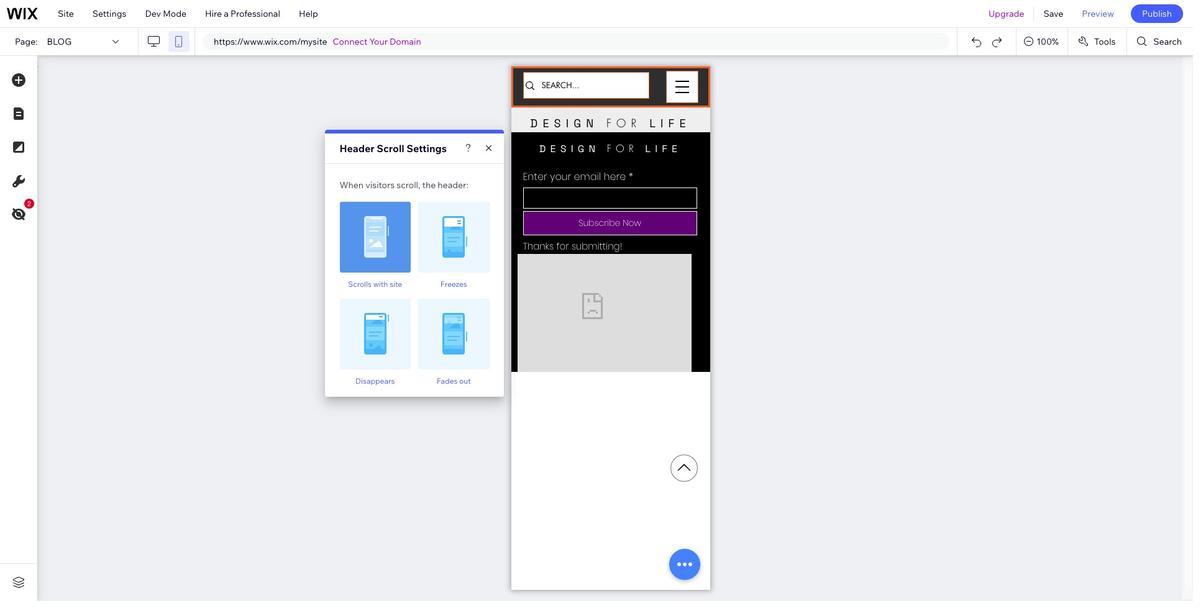 Task type: describe. For each thing, give the bounding box(es) containing it.
publish
[[1143, 8, 1173, 19]]

mode
[[163, 8, 187, 19]]

with
[[373, 280, 388, 289]]

hire a professional
[[205, 8, 280, 19]]

fades
[[437, 377, 458, 386]]

help
[[299, 8, 318, 19]]

when
[[340, 180, 364, 191]]

a
[[224, 8, 229, 19]]

blog
[[47, 36, 72, 47]]

the
[[423, 180, 436, 191]]

search button
[[1128, 28, 1194, 55]]

scrolls
[[348, 280, 372, 289]]

hire
[[205, 8, 222, 19]]

disappears
[[356, 377, 395, 386]]

search
[[1154, 36, 1183, 47]]

fades out
[[437, 377, 471, 386]]

https://www.wix.com/mysite connect your domain
[[214, 36, 421, 47]]

site
[[58, 8, 74, 19]]

publish button
[[1132, 4, 1184, 23]]

https://www.wix.com/mysite
[[214, 36, 327, 47]]

1 vertical spatial settings
[[407, 142, 447, 155]]

header scroll settings
[[340, 142, 447, 155]]

out
[[460, 377, 471, 386]]

professional
[[231, 8, 280, 19]]

preview button
[[1073, 0, 1124, 27]]

dev mode
[[145, 8, 187, 19]]

upgrade
[[989, 8, 1025, 19]]

100% button
[[1017, 28, 1068, 55]]

2
[[27, 200, 31, 208]]



Task type: vqa. For each thing, say whether or not it's contained in the screenshot.
"Publish" button
yes



Task type: locate. For each thing, give the bounding box(es) containing it.
save button
[[1035, 0, 1073, 27]]

header
[[340, 142, 375, 155]]

visitors
[[366, 180, 395, 191]]

when visitors scroll, the header:
[[340, 180, 469, 191]]

freezes
[[441, 280, 467, 289]]

2 button
[[6, 199, 34, 228]]

settings
[[93, 8, 126, 19], [407, 142, 447, 155]]

scroll,
[[397, 180, 421, 191]]

save
[[1044, 8, 1064, 19]]

scroll
[[377, 142, 405, 155]]

site
[[390, 280, 402, 289]]

tools button
[[1069, 28, 1127, 55]]

settings left dev
[[93, 8, 126, 19]]

tools
[[1095, 36, 1116, 47]]

0 horizontal spatial settings
[[93, 8, 126, 19]]

100%
[[1037, 36, 1059, 47]]

connect
[[333, 36, 368, 47]]

dev
[[145, 8, 161, 19]]

preview
[[1083, 8, 1115, 19]]

0 vertical spatial settings
[[93, 8, 126, 19]]

header:
[[438, 180, 469, 191]]

scrolls with site
[[348, 280, 402, 289]]

domain
[[390, 36, 421, 47]]

settings right scroll
[[407, 142, 447, 155]]

your
[[370, 36, 388, 47]]

1 horizontal spatial settings
[[407, 142, 447, 155]]



